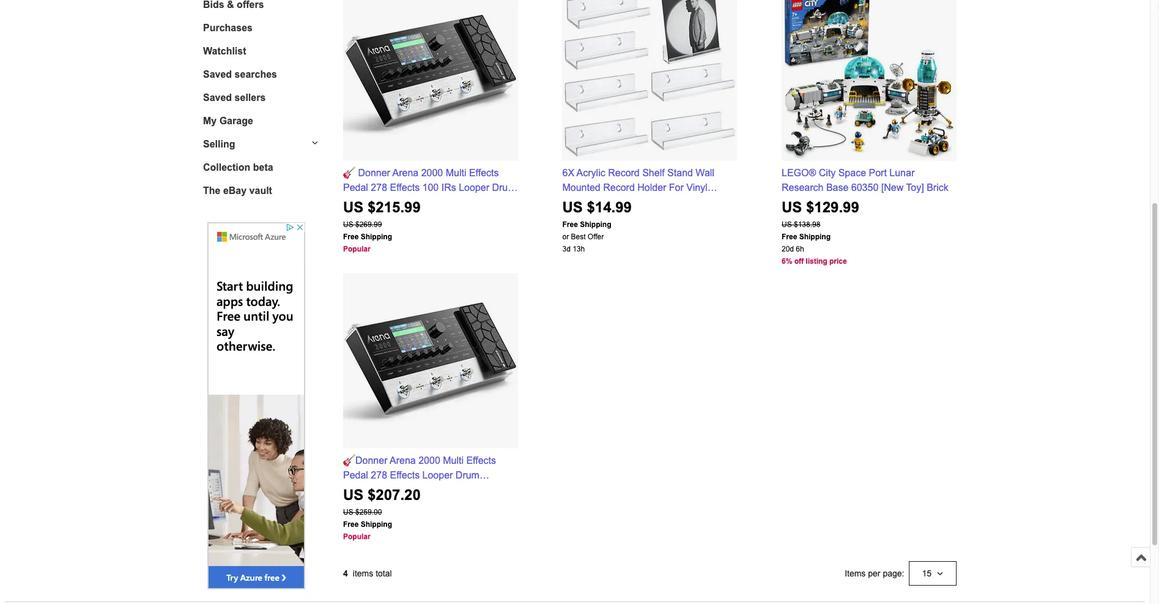 Task type: locate. For each thing, give the bounding box(es) containing it.
beta
[[253, 162, 273, 172]]

arena right donner
[[393, 167, 419, 178]]

1 vertical spatial record
[[604, 182, 635, 192]]

us down mounted
[[563, 199, 583, 215]]

shipping inside us $207.20 us $259.00 free shipping popular
[[361, 520, 392, 528]]

us
[[343, 199, 364, 215], [563, 199, 583, 215], [782, 199, 803, 215], [343, 220, 354, 229], [782, 220, 792, 229], [343, 486, 364, 503], [343, 508, 354, 516]]

|
[[383, 484, 386, 495]]

port
[[869, 167, 887, 178]]

pedal
[[343, 182, 368, 192], [343, 470, 368, 480]]

arena
[[393, 167, 419, 178], [390, 455, 416, 465]]

1 saved from the top
[[203, 69, 232, 79]]

saved down "watchlist"
[[203, 69, 232, 79]]

1 popular from the top
[[343, 244, 371, 253]]

6x acrylic record shelf stand wall mounted record holder for vinyl album display
[[563, 167, 715, 207]]

acrylic
[[577, 167, 606, 178]]

🎸donner arena 2000 multi effects pedal 278 effects looper drum machine | refurb
[[343, 455, 496, 495]]

free down $259.00
[[343, 520, 359, 528]]

the ebay vault
[[203, 185, 272, 196]]

effects
[[469, 167, 499, 178], [390, 182, 420, 192], [467, 455, 496, 465], [390, 470, 420, 480]]

2 pedal from the top
[[343, 470, 368, 480]]

278 up |
[[371, 470, 387, 480]]

$269.99
[[356, 220, 382, 229]]

free
[[563, 220, 578, 229], [343, 232, 359, 241], [782, 232, 798, 241], [343, 520, 359, 528]]

popular inside us $207.20 us $259.00 free shipping popular
[[343, 532, 371, 541]]

record left shelf
[[608, 167, 640, 178]]

arena up refurb
[[390, 455, 416, 465]]

machine
[[343, 197, 380, 207], [343, 484, 380, 495]]

0 horizontal spatial drum
[[456, 470, 480, 480]]

2 saved from the top
[[203, 92, 232, 103]]

arena inside 🎸donner arena 2000 multi effects pedal 278 effects looper drum machine | refurb
[[390, 455, 416, 465]]

🎸 donner arena 2000 multi effects pedal 278 effects 100 irs looper drum machine
[[343, 167, 516, 207]]

1 vertical spatial pedal
[[343, 470, 368, 480]]

collection beta
[[203, 162, 273, 172]]

shipping up offer
[[580, 220, 612, 229]]

1 278 from the top
[[371, 182, 387, 192]]

free inside us $215.99 us $269.99 free shipping popular
[[343, 232, 359, 241]]

shelf
[[643, 167, 665, 178]]

13h
[[573, 244, 585, 253]]

saved searches link
[[203, 69, 319, 80]]

1 vertical spatial multi
[[443, 455, 464, 465]]

brick
[[927, 182, 949, 192]]

2 278 from the top
[[371, 470, 387, 480]]

🎸donner arena 2000 multi effects pedal 278 effects looper drum machine | refurb link
[[343, 455, 496, 495]]

2 machine from the top
[[343, 484, 380, 495]]

[new
[[882, 182, 904, 192]]

us down research
[[782, 199, 803, 215]]

my
[[203, 115, 217, 126]]

free up 20d
[[782, 232, 798, 241]]

shipping down $269.99
[[361, 232, 392, 241]]

free down $269.99
[[343, 232, 359, 241]]

popular
[[343, 244, 371, 253], [343, 532, 371, 541]]

record up 'display'
[[604, 182, 635, 192]]

multi
[[446, 167, 467, 178], [443, 455, 464, 465]]

shipping down $259.00
[[361, 520, 392, 528]]

popular down $269.99
[[343, 244, 371, 253]]

looper
[[459, 182, 490, 192], [423, 470, 453, 480]]

machine left |
[[343, 484, 380, 495]]

1 vertical spatial machine
[[343, 484, 380, 495]]

1 vertical spatial 278
[[371, 470, 387, 480]]

multi inside 🎸 donner arena 2000 multi effects pedal 278 effects 100 irs looper drum machine
[[446, 167, 467, 178]]

pedal down the 🎸 at the left top
[[343, 182, 368, 192]]

2000
[[421, 167, 443, 178], [419, 455, 441, 465]]

best
[[571, 232, 586, 241]]

$138.98
[[794, 220, 821, 229]]

0 vertical spatial arena
[[393, 167, 419, 178]]

2000 inside 🎸 donner arena 2000 multi effects pedal 278 effects 100 irs looper drum machine
[[421, 167, 443, 178]]

0 vertical spatial 278
[[371, 182, 387, 192]]

0 vertical spatial multi
[[446, 167, 467, 178]]

display
[[593, 197, 625, 207]]

shipping down '$138.98'
[[800, 232, 831, 241]]

1 vertical spatial drum
[[456, 470, 480, 480]]

0 horizontal spatial looper
[[423, 470, 453, 480]]

shipping inside lego® city space port lunar research base 60350 [new toy] brick us $129.99 us $138.98 free shipping 20d 6h 6% off listing price
[[800, 232, 831, 241]]

price
[[830, 257, 847, 265]]

refurb
[[388, 484, 418, 495]]

popular down $259.00
[[343, 532, 371, 541]]

saved
[[203, 69, 232, 79], [203, 92, 232, 103]]

base
[[827, 182, 849, 192]]

album
[[563, 197, 590, 207]]

1 pedal from the top
[[343, 182, 368, 192]]

total
[[376, 568, 392, 578]]

footer
[[5, 601, 1146, 604]]

0 vertical spatial saved
[[203, 69, 232, 79]]

2000 up $207.20
[[419, 455, 441, 465]]

ebay
[[223, 185, 247, 196]]

selling
[[203, 139, 235, 149]]

my garage link
[[203, 115, 319, 126]]

saved for saved searches
[[203, 69, 232, 79]]

offer
[[588, 232, 604, 241]]

shipping
[[580, 220, 612, 229], [361, 232, 392, 241], [800, 232, 831, 241], [361, 520, 392, 528]]

holder
[[638, 182, 667, 192]]

$215.99
[[368, 199, 421, 215]]

20d
[[782, 244, 794, 253]]

us $14.99 free shipping or best offer 3d 13h
[[563, 199, 632, 253]]

0 vertical spatial machine
[[343, 197, 380, 207]]

saved up my
[[203, 92, 232, 103]]

drum
[[492, 182, 516, 192], [456, 470, 480, 480]]

2 popular from the top
[[343, 532, 371, 541]]

pedal down 🎸donner
[[343, 470, 368, 480]]

free inside us $207.20 us $259.00 free shipping popular
[[343, 520, 359, 528]]

15
[[923, 568, 932, 578]]

1 vertical spatial looper
[[423, 470, 453, 480]]

us left $259.00
[[343, 508, 354, 516]]

wall
[[696, 167, 715, 178]]

0 vertical spatial 2000
[[421, 167, 443, 178]]

278
[[371, 182, 387, 192], [371, 470, 387, 480]]

drum inside 🎸 donner arena 2000 multi effects pedal 278 effects 100 irs looper drum machine
[[492, 182, 516, 192]]

2000 up 100
[[421, 167, 443, 178]]

1 vertical spatial arena
[[390, 455, 416, 465]]

items per page:
[[845, 568, 905, 578]]

0 vertical spatial looper
[[459, 182, 490, 192]]

popular inside us $215.99 us $269.99 free shipping popular
[[343, 244, 371, 253]]

machine up $269.99
[[343, 197, 380, 207]]

278 inside 🎸donner arena 2000 multi effects pedal 278 effects looper drum machine | refurb
[[371, 470, 387, 480]]

irs
[[442, 182, 456, 192]]

60350
[[852, 182, 879, 192]]

arena inside 🎸 donner arena 2000 multi effects pedal 278 effects 100 irs looper drum machine
[[393, 167, 419, 178]]

1 horizontal spatial drum
[[492, 182, 516, 192]]

0 vertical spatial popular
[[343, 244, 371, 253]]

6x
[[563, 167, 575, 178]]

looper inside 🎸 donner arena 2000 multi effects pedal 278 effects 100 irs looper drum machine
[[459, 182, 490, 192]]

space
[[839, 167, 867, 178]]

the
[[203, 185, 221, 196]]

vinyl
[[687, 182, 708, 192]]

lego® city space port lunar research base 60350 [new toy] brick image
[[783, 0, 956, 161]]

1 vertical spatial 2000
[[419, 455, 441, 465]]

shipping inside us $215.99 us $269.99 free shipping popular
[[361, 232, 392, 241]]

free up or
[[563, 220, 578, 229]]

1 horizontal spatial looper
[[459, 182, 490, 192]]

0 vertical spatial drum
[[492, 182, 516, 192]]

1 machine from the top
[[343, 197, 380, 207]]

lego®
[[782, 167, 817, 178]]

1 vertical spatial saved
[[203, 92, 232, 103]]

garage
[[220, 115, 253, 126]]

looper inside 🎸donner arena 2000 multi effects pedal 278 effects looper drum machine | refurb
[[423, 470, 453, 480]]

purchases link
[[203, 22, 319, 33]]

research
[[782, 182, 824, 192]]

6x acrylic record shelf stand wall mounted record holder for vinyl album display image
[[563, 0, 738, 161]]

multi inside 🎸donner arena 2000 multi effects pedal 278 effects looper drum machine | refurb
[[443, 455, 464, 465]]

1 vertical spatial popular
[[343, 532, 371, 541]]

278 down donner
[[371, 182, 387, 192]]

vault
[[249, 185, 272, 196]]

0 vertical spatial pedal
[[343, 182, 368, 192]]



Task type: vqa. For each thing, say whether or not it's contained in the screenshot.
Default Link
no



Task type: describe. For each thing, give the bounding box(es) containing it.
$259.00
[[356, 508, 382, 516]]

purchases
[[203, 22, 253, 33]]

per
[[869, 568, 881, 578]]

items
[[845, 568, 866, 578]]

saved sellers link
[[203, 92, 319, 103]]

items
[[353, 568, 373, 578]]

saved searches
[[203, 69, 277, 79]]

3d
[[563, 244, 571, 253]]

🎸
[[343, 167, 356, 178]]

donner
[[358, 167, 390, 178]]

page:
[[883, 568, 905, 578]]

off
[[795, 257, 804, 265]]

machine inside 🎸 donner arena 2000 multi effects pedal 278 effects 100 irs looper drum machine
[[343, 197, 380, 207]]

the ebay vault link
[[203, 185, 319, 196]]

🎸 donner arena 2000 multi effects pedal 278 effects 100 irs looper drum machine image
[[343, 0, 518, 161]]

4 items total
[[343, 568, 392, 578]]

6%
[[782, 257, 793, 265]]

sellers
[[235, 92, 266, 103]]

🎸donner
[[343, 455, 388, 465]]

my garage
[[203, 115, 253, 126]]

100
[[423, 182, 439, 192]]

lego® city space port lunar research base 60350 [new toy] brick link
[[782, 167, 949, 192]]

6h
[[796, 244, 805, 253]]

searches
[[235, 69, 277, 79]]

0 vertical spatial record
[[608, 167, 640, 178]]

us up $269.99
[[343, 199, 364, 215]]

us left $269.99
[[343, 220, 354, 229]]

lunar
[[890, 167, 915, 178]]

saved sellers
[[203, 92, 266, 103]]

$207.20
[[368, 486, 421, 503]]

drum inside 🎸donner arena 2000 multi effects pedal 278 effects looper drum machine | refurb
[[456, 470, 480, 480]]

us $215.99 us $269.99 free shipping popular
[[343, 199, 421, 253]]

pedal inside 🎸 donner arena 2000 multi effects pedal 278 effects 100 irs looper drum machine
[[343, 182, 368, 192]]

us inside us $14.99 free shipping or best offer 3d 13h
[[563, 199, 583, 215]]

collection beta link
[[203, 162, 319, 173]]

6x acrylic record shelf stand wall mounted record holder for vinyl album display link
[[563, 167, 718, 207]]

popular for $207.20
[[343, 532, 371, 541]]

15 button
[[910, 561, 957, 585]]

free inside lego® city space port lunar research base 60350 [new toy] brick us $129.99 us $138.98 free shipping 20d 6h 6% off listing price
[[782, 232, 798, 241]]

stand
[[668, 167, 693, 178]]

advertisement region
[[207, 222, 305, 589]]

watchlist link
[[203, 46, 319, 57]]

us left '$138.98'
[[782, 220, 792, 229]]

278 inside 🎸 donner arena 2000 multi effects pedal 278 effects 100 irs looper drum machine
[[371, 182, 387, 192]]

us up $259.00
[[343, 486, 364, 503]]

listing
[[806, 257, 828, 265]]

saved for saved sellers
[[203, 92, 232, 103]]

2000 inside 🎸donner arena 2000 multi effects pedal 278 effects looper drum machine | refurb
[[419, 455, 441, 465]]

popular for $215.99
[[343, 244, 371, 253]]

free inside us $14.99 free shipping or best offer 3d 13h
[[563, 220, 578, 229]]

lego® city space port lunar research base 60350 [new toy] brick us $129.99 us $138.98 free shipping 20d 6h 6% off listing price
[[782, 167, 949, 265]]

$14.99
[[587, 199, 632, 215]]

us $207.20 us $259.00 free shipping popular
[[343, 486, 421, 541]]

4
[[343, 568, 348, 578]]

toy]
[[907, 182, 925, 192]]

pedal inside 🎸donner arena 2000 multi effects pedal 278 effects looper drum machine | refurb
[[343, 470, 368, 480]]

collection
[[203, 162, 251, 172]]

or
[[563, 232, 569, 241]]

🎸donner arena 2000 multi effects pedal 278 effects looper drum machine | refurb image
[[343, 273, 518, 448]]

$129.99
[[807, 199, 860, 215]]

city
[[819, 167, 836, 178]]

watchlist
[[203, 46, 246, 56]]

machine inside 🎸donner arena 2000 multi effects pedal 278 effects looper drum machine | refurb
[[343, 484, 380, 495]]

🎸 donner arena 2000 multi effects pedal 278 effects 100 irs looper drum machine link
[[343, 167, 518, 207]]

mounted
[[563, 182, 601, 192]]

shipping inside us $14.99 free shipping or best offer 3d 13h
[[580, 220, 612, 229]]

for
[[669, 182, 684, 192]]

selling button
[[193, 139, 319, 150]]



